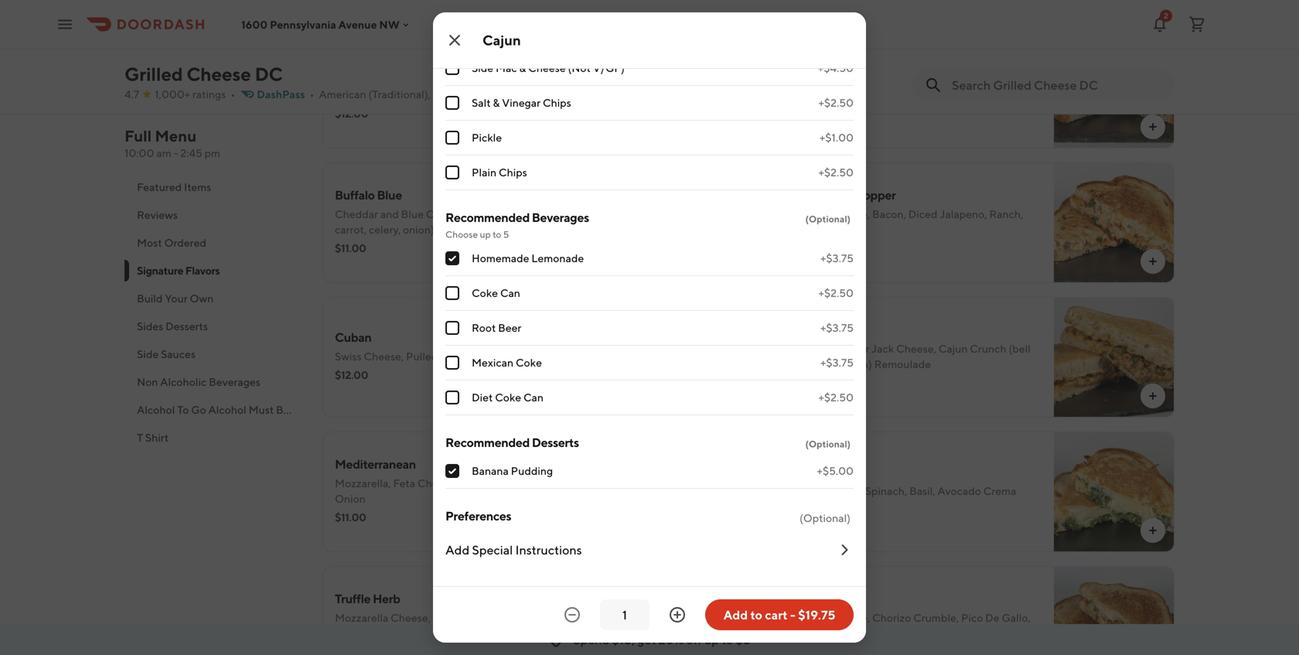 Task type: locate. For each thing, give the bounding box(es) containing it.
1 choose from the top
[[446, 4, 478, 15]]

basil, inside green goddess mozzarella cheese, spinach, basil, avocado crema
[[910, 485, 936, 498]]

ratings
[[193, 88, 226, 101]]

sauce down jalapeno
[[809, 223, 839, 236]]

mozzarella for pizza
[[768, 73, 821, 86]]

0 vertical spatial coke
[[472, 287, 498, 299]]

1 horizontal spatial hot
[[788, 223, 807, 236]]

+$2.50 for salt & vinegar chips
[[819, 96, 854, 109]]

cheese, up aioli at the left of the page
[[391, 612, 431, 624]]

cheese, inside the cuban swiss cheese, pulled pork, diced pickles, mustard $12.00
[[364, 350, 404, 363]]

spinach, inside green goddess mozzarella cheese, spinach, basil, avocado crema
[[866, 485, 908, 498]]

+$3.75 for mexican coke
[[821, 356, 854, 369]]

3 add item to cart image from the top
[[1148, 525, 1160, 537]]

up up homemade
[[480, 229, 491, 240]]

1 horizontal spatial cajun
[[939, 342, 968, 355]]

0 vertical spatial cheddar
[[335, 73, 378, 86]]

instructions
[[516, 543, 582, 558]]

beverages inside recommended beverages choose up to 5
[[532, 210, 589, 225]]

1 vertical spatial jack
[[872, 342, 895, 355]]

0 vertical spatial pepper
[[768, 208, 804, 221]]

mozzarella for green
[[768, 485, 821, 498]]

2 horizontal spatial sauce
[[809, 223, 839, 236]]

plain chips
[[472, 166, 528, 179]]

mozzarella for truffle
[[335, 612, 389, 624]]

cajun image
[[1055, 297, 1175, 418]]

2 5 from the top
[[504, 229, 509, 240]]

avocado inside green goddess mozzarella cheese, spinach, basil, avocado crema
[[938, 485, 982, 498]]

1 horizontal spatial alcohol
[[208, 404, 247, 416]]

jack down 'southwest'
[[806, 612, 828, 624]]

crunch left "(diced"
[[507, 208, 543, 221]]

non
[[137, 376, 158, 388]]

(optional) down goddess
[[800, 512, 851, 525]]

0 vertical spatial can
[[500, 287, 521, 299]]

beverages up lemonade
[[532, 210, 589, 225]]

diced inside mediterranean mozzarella, feta cheese, spinach, tomato, diced red onion $11.00
[[546, 477, 575, 490]]

1 horizontal spatial add
[[724, 608, 748, 623]]

(optional) inside the recommended desserts group
[[806, 439, 851, 450]]

4.7
[[125, 88, 139, 101]]

- right cart
[[791, 608, 796, 623]]

1 vertical spatial cheddar
[[335, 208, 378, 221]]

spinach, inside mediterranean mozzarella, feta cheese, spinach, tomato, diced red onion $11.00
[[460, 477, 502, 490]]

0 horizontal spatial hot
[[494, 223, 513, 236]]

hot
[[494, 223, 513, 236], [788, 223, 807, 236]]

pork, up mi
[[538, 73, 564, 86]]

oregano
[[797, 89, 841, 101]]

coke for diet coke can
[[495, 391, 522, 404]]

sauce inside bacon jalapeno popper pepper jack cheese, bacon, diced jalapeno, ranch, and hot sauce
[[809, 223, 839, 236]]

0 vertical spatial cajun
[[483, 32, 521, 48]]

cheddar and pepper jack cheese, cajun crunch (bell pepper, celery, onion) remoulade $11.00
[[768, 342, 1031, 389]]

0 vertical spatial avocado
[[938, 485, 982, 498]]

$12.00
[[335, 107, 368, 120], [335, 369, 368, 381]]

mexican coke
[[472, 356, 542, 369]]

1 horizontal spatial buffalo
[[468, 208, 504, 221]]

choose right onion),
[[446, 229, 478, 240]]

cheese, left 'chorizo' in the right of the page
[[831, 612, 871, 624]]

mozzarella inside pizza melt mozzarella and parmesan cheese, pizza sauce, basil, dried oregano $11.00
[[768, 73, 821, 86]]

spend
[[573, 633, 610, 647]]

0 horizontal spatial buffalo
[[335, 188, 375, 202]]

2 vertical spatial +$3.75
[[821, 356, 854, 369]]

flavors
[[185, 264, 220, 277]]

- right am on the left top of the page
[[174, 147, 178, 159]]

recommended inside recommended beverages choose up to 5
[[446, 210, 530, 225]]

cheddar inside cheddar cheese, diced jalapeno, pulled pork, mac and chees, bbq sauce $12.00
[[335, 73, 378, 86]]

side sauces button
[[125, 340, 304, 368]]

spinach,
[[460, 477, 502, 490], [866, 485, 908, 498], [539, 612, 581, 624]]

1 horizontal spatial desserts
[[532, 435, 579, 450]]

$11.00 down onion
[[335, 511, 366, 524]]

pulled up 0.2
[[504, 73, 536, 86]]

to up tomato
[[493, 4, 502, 15]]

buffalo up ranch
[[468, 208, 504, 221]]

0 horizontal spatial cajun
[[483, 32, 521, 48]]

tomato soup cup
[[472, 27, 560, 39]]

1 +$2.50 from the top
[[819, 96, 854, 109]]

0 vertical spatial pork,
[[538, 73, 564, 86]]

reuben image
[[622, 0, 743, 14]]

1 vertical spatial pork,
[[440, 350, 466, 363]]

diced up american (traditional), sandwiches • 0.2 mi
[[423, 73, 452, 86]]

1 vertical spatial jalapeno,
[[940, 208, 988, 221]]

group
[[446, 0, 854, 190]]

0 vertical spatial chips
[[543, 96, 572, 109]]

None checkbox
[[446, 131, 460, 145], [446, 286, 460, 300], [446, 321, 460, 335], [446, 131, 460, 145], [446, 286, 460, 300], [446, 321, 460, 335]]

cheddar up "pepper,"
[[768, 342, 811, 355]]

desserts inside button
[[166, 320, 208, 333]]

1 vertical spatial herb
[[369, 627, 394, 640]]

5 inside recommended beverages choose up to 5
[[504, 229, 509, 240]]

cheddar up chees,
[[335, 73, 378, 86]]

celery, inside buffalo blue cheddar and blue cheese, buffalo crunch (diced carrot, celery, onion), ranch and hot sauce $11.00
[[369, 223, 401, 236]]

0 horizontal spatial side
[[137, 348, 159, 361]]

2 vertical spatial coke
[[495, 391, 522, 404]]

$11.00 inside pizza melt mozzarella and parmesan cheese, pizza sauce, basil, dried oregano $11.00
[[768, 107, 799, 120]]

vinegar
[[502, 96, 541, 109]]

to
[[493, 4, 502, 15], [493, 229, 502, 240], [751, 608, 763, 623], [722, 633, 734, 647]]

1 vertical spatial up
[[480, 229, 491, 240]]

food
[[418, 404, 444, 416]]

up right off
[[705, 633, 720, 647]]

jack down jalapeno
[[806, 208, 828, 221]]

$11.00 inside the cheddar and pepper jack cheese, cajun crunch (bell pepper, celery, onion) remoulade $11.00
[[768, 376, 799, 389]]

0 vertical spatial -
[[174, 147, 178, 159]]

0 vertical spatial crunch
[[507, 208, 543, 221]]

preferences
[[446, 509, 512, 523]]

1 add item to cart image from the top
[[1148, 121, 1160, 133]]

1 horizontal spatial jalapeno,
[[940, 208, 988, 221]]

(optional) down jalapeno
[[806, 214, 851, 224]]

ordered
[[164, 236, 207, 249]]

1 $12.00 from the top
[[335, 107, 368, 120]]

add special instructions
[[446, 543, 582, 558]]

0 vertical spatial recommended
[[446, 210, 530, 225]]

$11.00 down dried
[[768, 107, 799, 120]]

3 +$2.50 from the top
[[819, 287, 854, 299]]

1 vertical spatial 5
[[504, 229, 509, 240]]

+$2.50 up jalapeno
[[819, 166, 854, 179]]

recommended up homemade
[[446, 210, 530, 225]]

2 alcohol from the left
[[208, 404, 247, 416]]

recommended inside group
[[446, 435, 530, 450]]

crema inside southwest pepper jack cheese, chorizo crumble, pico de gallo, avocado crema
[[813, 627, 847, 640]]

cheese up ratings
[[187, 63, 251, 85]]

crumble,
[[914, 612, 960, 624]]

cheese, inside pizza melt mozzarella and parmesan cheese, pizza sauce, basil, dried oregano $11.00
[[895, 73, 935, 86]]

1 horizontal spatial spinach,
[[539, 612, 581, 624]]

mozzarella inside green goddess mozzarella cheese, spinach, basil, avocado crema
[[768, 485, 821, 498]]

ranch
[[439, 223, 471, 236]]

2 hot from the left
[[788, 223, 807, 236]]

reviews button
[[125, 201, 304, 229]]

4 +$2.50 from the top
[[819, 391, 854, 404]]

None checkbox
[[446, 26, 460, 40], [446, 61, 460, 75], [446, 96, 460, 110], [446, 166, 460, 180], [446, 251, 460, 265], [446, 356, 460, 370], [446, 391, 460, 405], [446, 464, 460, 478], [446, 26, 460, 40], [446, 61, 460, 75], [446, 96, 460, 110], [446, 166, 460, 180], [446, 251, 460, 265], [446, 356, 460, 370], [446, 391, 460, 405], [446, 464, 460, 478]]

$11.00 down carrot, at the top left of page
[[335, 242, 366, 255]]

1 vertical spatial add item to cart image
[[1148, 390, 1160, 402]]

mustard
[[539, 350, 581, 363]]

crunch inside buffalo blue cheddar and blue cheese, buffalo crunch (diced carrot, celery, onion), ranch and hot sauce $11.00
[[507, 208, 543, 221]]

can down mexican coke
[[524, 391, 544, 404]]

pulled up food
[[406, 350, 438, 363]]

coke right diet
[[495, 391, 522, 404]]

- inside button
[[791, 608, 796, 623]]

$15,
[[612, 633, 635, 647]]

0 horizontal spatial mac
[[496, 62, 517, 74]]

cheddar cheese, diced jalapeno, pulled pork, mac and chees, bbq sauce $12.00
[[335, 73, 608, 120]]

0 vertical spatial buffalo
[[335, 188, 375, 202]]

0 vertical spatial choose
[[446, 4, 478, 15]]

build
[[137, 292, 163, 305]]

0 horizontal spatial pizza
[[768, 53, 797, 68]]

open menu image
[[56, 15, 74, 34]]

cajun down the choose up to 5
[[483, 32, 521, 48]]

1 vertical spatial mozzarella
[[768, 485, 821, 498]]

to left cart
[[751, 608, 763, 623]]

+$2.50
[[819, 96, 854, 109], [819, 166, 854, 179], [819, 287, 854, 299], [819, 391, 854, 404]]

desserts for recommended desserts
[[532, 435, 579, 450]]

full menu 10:00 am - 2:45 pm
[[125, 127, 221, 159]]

dashpass •
[[257, 88, 314, 101]]

1 vertical spatial add
[[724, 608, 748, 623]]

side inside cajun dialog
[[472, 62, 494, 74]]

mozzarella inside truffle herb mozzarella cheese, roasted mushrooms, spinach, truffle herb aioli
[[335, 612, 389, 624]]

0 horizontal spatial basil,
[[910, 485, 936, 498]]

pepper down 'southwest'
[[768, 612, 804, 624]]

+$1.00
[[820, 131, 854, 144]]

2 vertical spatial cheddar
[[768, 342, 811, 355]]

coke up root
[[472, 287, 498, 299]]

side for side sauces
[[137, 348, 159, 361]]

bbq image
[[622, 28, 743, 149]]

1 vertical spatial can
[[524, 391, 544, 404]]

side
[[472, 62, 494, 74], [137, 348, 159, 361]]

+$2.50 for plain chips
[[819, 166, 854, 179]]

add item to cart image for pizza melt
[[1148, 121, 1160, 133]]

1 vertical spatial celery,
[[807, 358, 839, 371]]

aioli
[[396, 627, 419, 640]]

add item to cart image
[[1148, 255, 1160, 268]]

pepper inside bacon jalapeno popper pepper jack cheese, bacon, diced jalapeno, ranch, and hot sauce
[[768, 208, 804, 221]]

5 up tomato soup cup
[[504, 4, 509, 15]]

1 horizontal spatial pulled
[[504, 73, 536, 86]]

side up non
[[137, 348, 159, 361]]

1 hot from the left
[[494, 223, 513, 236]]

0 vertical spatial add
[[446, 543, 470, 558]]

cheese, inside cheddar cheese, diced jalapeno, pulled pork, mac and chees, bbq sauce $12.00
[[381, 73, 421, 86]]

buffalo up carrot, at the top left of page
[[335, 188, 375, 202]]

spinach, for green goddess
[[866, 485, 908, 498]]

- inside full menu 10:00 am - 2:45 pm
[[174, 147, 178, 159]]

0 vertical spatial jack
[[806, 208, 828, 221]]

cheese, up remoulade
[[897, 342, 937, 355]]

1 horizontal spatial mac
[[566, 73, 587, 86]]

0 horizontal spatial jalapeno,
[[454, 73, 502, 86]]

1 vertical spatial avocado
[[768, 627, 811, 640]]

2 vertical spatial (optional)
[[800, 512, 851, 525]]

cajun dialog
[[433, 0, 867, 643]]

0 vertical spatial 5
[[504, 4, 509, 15]]

pepper down bacon
[[768, 208, 804, 221]]

add left special
[[446, 543, 470, 558]]

cheese, up (traditional),
[[381, 73, 421, 86]]

crunch inside the cheddar and pepper jack cheese, cajun crunch (bell pepper, celery, onion) remoulade $11.00
[[971, 342, 1007, 355]]

bacon jalapeno popper pepper jack cheese, bacon, diced jalapeno, ranch, and hot sauce
[[768, 188, 1024, 236]]

0 vertical spatial beverages
[[532, 210, 589, 225]]

pizza left melt in the right of the page
[[768, 53, 797, 68]]

$11.00 inside buffalo blue cheddar and blue cheese, buffalo crunch (diced carrot, celery, onion), ranch and hot sauce $11.00
[[335, 242, 366, 255]]

2 choose from the top
[[446, 229, 478, 240]]

soup
[[511, 27, 537, 39]]

cheesesteak image
[[1055, 0, 1175, 14]]

choose inside group
[[446, 4, 478, 15]]

add inside button
[[446, 543, 470, 558]]

cheddar for cheddar and pepper jack cheese, cajun crunch (bell pepper, celery, onion) remoulade $11.00
[[768, 342, 811, 355]]

sauce
[[398, 89, 428, 101], [515, 223, 545, 236], [809, 223, 839, 236]]

hot down bacon
[[788, 223, 807, 236]]

& up 0.2
[[520, 62, 526, 74]]

to
[[177, 404, 189, 416]]

mac left 'v/gf)'
[[566, 73, 587, 86]]

0 horizontal spatial alcohol
[[137, 404, 175, 416]]

1 vertical spatial desserts
[[532, 435, 579, 450]]

mi
[[527, 88, 539, 101]]

pudding
[[511, 465, 553, 477]]

mac
[[496, 62, 517, 74], [566, 73, 587, 86]]

1 vertical spatial $12.00
[[335, 369, 368, 381]]

green goddess image
[[1055, 432, 1175, 552]]

up up tomato
[[480, 4, 491, 15]]

1 horizontal spatial celery,
[[807, 358, 839, 371]]

bacon
[[768, 188, 802, 202]]

alcohol right 'go'
[[208, 404, 247, 416]]

1 horizontal spatial beverages
[[532, 210, 589, 225]]

jack inside southwest pepper jack cheese, chorizo crumble, pico de gallo, avocado crema
[[806, 612, 828, 624]]

$11.00 down "pepper,"
[[768, 376, 799, 389]]

2 $12.00 from the top
[[335, 369, 368, 381]]

chorizo
[[873, 612, 912, 624]]

Item Search search field
[[953, 77, 1163, 94]]

chips right 'plain'
[[499, 166, 528, 179]]

cheddar inside the cheddar and pepper jack cheese, cajun crunch (bell pepper, celery, onion) remoulade $11.00
[[768, 342, 811, 355]]

cheese, right feta
[[418, 477, 458, 490]]

to inside recommended beverages choose up to 5
[[493, 229, 502, 240]]

build your own
[[137, 292, 214, 305]]

+$3.75 up onion)
[[821, 322, 854, 334]]

truffle herb mozzarella cheese, roasted mushrooms, spinach, truffle herb aioli
[[335, 592, 581, 640]]

diced inside the cuban swiss cheese, pulled pork, diced pickles, mustard $12.00
[[468, 350, 497, 363]]

cheese, inside the cheddar and pepper jack cheese, cajun crunch (bell pepper, celery, onion) remoulade $11.00
[[897, 342, 937, 355]]

salt
[[472, 96, 491, 109]]

beverages inside button
[[209, 376, 261, 388]]

1 horizontal spatial crema
[[984, 485, 1017, 498]]

+$5.00
[[817, 465, 854, 477]]

1 vertical spatial choose
[[446, 229, 478, 240]]

85% (7)
[[824, 503, 861, 516]]

2 vertical spatial add item to cart image
[[1148, 525, 1160, 537]]

nw
[[379, 18, 400, 31]]

+$3.75 down jalapeno
[[821, 252, 854, 265]]

$12.00 down swiss
[[335, 369, 368, 381]]

0 horizontal spatial chips
[[499, 166, 528, 179]]

sauce up homemade lemonade
[[515, 223, 545, 236]]

cuban image
[[622, 297, 743, 418]]

celery, inside the cheddar and pepper jack cheese, cajun crunch (bell pepper, celery, onion) remoulade $11.00
[[807, 358, 839, 371]]

mushrooms,
[[476, 612, 537, 624]]

+$2.50 down +$4.50
[[819, 96, 854, 109]]

1 horizontal spatial -
[[791, 608, 796, 623]]

add item to cart image
[[1148, 121, 1160, 133], [1148, 390, 1160, 402], [1148, 525, 1160, 537]]

2 truffle from the top
[[335, 627, 367, 640]]

0 horizontal spatial pork,
[[440, 350, 466, 363]]

+$2.50 up onion)
[[819, 287, 854, 299]]

0 horizontal spatial -
[[174, 147, 178, 159]]

cheese,
[[381, 73, 421, 86], [895, 73, 935, 86], [426, 208, 466, 221], [831, 208, 871, 221], [897, 342, 937, 355], [364, 350, 404, 363], [418, 477, 458, 490], [823, 485, 864, 498], [391, 612, 431, 624], [831, 612, 871, 624]]

0 horizontal spatial spinach,
[[460, 477, 502, 490]]

mac inside cheddar cheese, diced jalapeno, pulled pork, mac and chees, bbq sauce $12.00
[[566, 73, 587, 86]]

alcohol to go alcohol must be purchased w a prepared food item button
[[125, 396, 469, 424]]

0 horizontal spatial pulled
[[406, 350, 438, 363]]

cheese
[[529, 62, 566, 74], [187, 63, 251, 85]]

shirt
[[145, 431, 169, 444]]

2 vertical spatial jack
[[806, 612, 828, 624]]

mac up 0.2
[[496, 62, 517, 74]]

1 vertical spatial pepper
[[834, 342, 870, 355]]

cheese, down jalapeno
[[831, 208, 871, 221]]

0 vertical spatial basil,
[[1000, 73, 1026, 86]]

a
[[360, 404, 368, 416]]

1 vertical spatial buffalo
[[468, 208, 504, 221]]

0 vertical spatial truffle
[[335, 592, 371, 606]]

1 vertical spatial -
[[791, 608, 796, 623]]

1 5 from the top
[[504, 4, 509, 15]]

0 vertical spatial $12.00
[[335, 107, 368, 120]]

coke for mexican coke
[[516, 356, 542, 369]]

reviews
[[137, 209, 178, 221]]

cajun left (bell
[[939, 342, 968, 355]]

menu
[[155, 127, 197, 145]]

1 vertical spatial beverages
[[209, 376, 261, 388]]

cheddar up carrot, at the top left of page
[[335, 208, 378, 221]]

2 vertical spatial up
[[705, 633, 720, 647]]

•
[[231, 88, 235, 101], [310, 88, 314, 101], [498, 88, 503, 101], [802, 503, 807, 516]]

coke can
[[472, 287, 521, 299]]

& right salt
[[493, 96, 500, 109]]

pork,
[[538, 73, 564, 86], [440, 350, 466, 363]]

0 horizontal spatial crunch
[[507, 208, 543, 221]]

avenue
[[339, 18, 377, 31]]

recommended
[[446, 210, 530, 225], [446, 435, 530, 450]]

1600
[[241, 18, 268, 31]]

desserts inside group
[[532, 435, 579, 450]]

pizza left sauce,
[[937, 73, 963, 86]]

0 horizontal spatial crema
[[813, 627, 847, 640]]

1 vertical spatial basil,
[[910, 485, 936, 498]]

3 +$3.75 from the top
[[821, 356, 854, 369]]

0 horizontal spatial celery,
[[369, 223, 401, 236]]

non alcoholic beverages
[[137, 376, 261, 388]]

0 horizontal spatial add
[[446, 543, 470, 558]]

1 vertical spatial truffle
[[335, 627, 367, 640]]

can up beer
[[500, 287, 521, 299]]

0 vertical spatial pulled
[[504, 73, 536, 86]]

avocado
[[938, 485, 982, 498], [768, 627, 811, 640]]

cheese, up 85% (7) at the right bottom of page
[[823, 485, 864, 498]]

2 +$3.75 from the top
[[821, 322, 854, 334]]

non alcoholic beverages button
[[125, 368, 304, 396]]

2 +$2.50 from the top
[[819, 166, 854, 179]]

celery, left onion)
[[807, 358, 839, 371]]

pork, left mexican at the bottom of page
[[440, 350, 466, 363]]

1 horizontal spatial sauce
[[515, 223, 545, 236]]

side up sandwiches
[[472, 62, 494, 74]]

$11.00 inside mediterranean mozzarella, feta cheese, spinach, tomato, diced red onion $11.00
[[335, 511, 366, 524]]

desserts up sauces
[[166, 320, 208, 333]]

1 vertical spatial (optional)
[[806, 439, 851, 450]]

diced left red
[[546, 477, 575, 490]]

choose inside recommended beverages choose up to 5
[[446, 229, 478, 240]]

2 recommended from the top
[[446, 435, 530, 450]]

1 recommended from the top
[[446, 210, 530, 225]]

+$2.50 down onion)
[[819, 391, 854, 404]]

pulled
[[504, 73, 536, 86], [406, 350, 438, 363]]

1 vertical spatial side
[[137, 348, 159, 361]]

+$3.75 right "pepper,"
[[821, 356, 854, 369]]

spend $15, get 20% off up to $5
[[573, 633, 751, 647]]

cheese, right parmesan
[[895, 73, 935, 86]]

and
[[589, 73, 608, 86], [823, 73, 842, 86], [381, 208, 399, 221], [473, 223, 492, 236], [768, 223, 786, 236], [813, 342, 832, 355]]

jalapeno, inside bacon jalapeno popper pepper jack cheese, bacon, diced jalapeno, ranch, and hot sauce
[[940, 208, 988, 221]]

(diced
[[545, 208, 577, 221]]

add inside button
[[724, 608, 748, 623]]

side mac & cheese (not v/gf)
[[472, 62, 625, 74]]

2 vertical spatial pepper
[[768, 612, 804, 624]]

pork, inside cheddar cheese, diced jalapeno, pulled pork, mac and chees, bbq sauce $12.00
[[538, 73, 564, 86]]

herb up aioli at the left of the page
[[373, 592, 401, 606]]

pizza melt image
[[1055, 28, 1175, 149]]

side inside side sauces button
[[137, 348, 159, 361]]

1 horizontal spatial basil,
[[1000, 73, 1026, 86]]

(optional) up goddess
[[806, 439, 851, 450]]

to up homemade
[[493, 229, 502, 240]]

choose up 'close cajun' image
[[446, 4, 478, 15]]

$5
[[736, 633, 751, 647]]

$12.00 down chees,
[[335, 107, 368, 120]]

1 horizontal spatial pizza
[[937, 73, 963, 86]]

1 horizontal spatial chips
[[543, 96, 572, 109]]

0 vertical spatial up
[[480, 4, 491, 15]]

0 vertical spatial mozzarella
[[768, 73, 821, 86]]

cheese, right swiss
[[364, 350, 404, 363]]

jalapeno, up sandwiches
[[454, 73, 502, 86]]

diced down root
[[468, 350, 497, 363]]

5 up homemade
[[504, 229, 509, 240]]

cheese, inside buffalo blue cheddar and blue cheese, buffalo crunch (diced carrot, celery, onion), ranch and hot sauce $11.00
[[426, 208, 466, 221]]

cheese, up ranch
[[426, 208, 466, 221]]

ranch,
[[990, 208, 1024, 221]]

crunch left (bell
[[971, 342, 1007, 355]]

jack up remoulade
[[872, 342, 895, 355]]

jalapeno, left 'ranch,'
[[940, 208, 988, 221]]

recommended desserts group
[[446, 434, 854, 489]]

2 vertical spatial mozzarella
[[335, 612, 389, 624]]

alcohol left the "to"
[[137, 404, 175, 416]]

beverages down side sauces button
[[209, 376, 261, 388]]

avocado inside southwest pepper jack cheese, chorizo crumble, pico de gallo, avocado crema
[[768, 627, 811, 640]]

southwest pepper jack cheese, chorizo crumble, pico de gallo, avocado crema
[[768, 592, 1031, 640]]

0 horizontal spatial avocado
[[768, 627, 811, 640]]

recommended up banana
[[446, 435, 530, 450]]

beverages
[[532, 210, 589, 225], [209, 376, 261, 388]]

goddess
[[804, 465, 853, 479]]

pepper inside the cheddar and pepper jack cheese, cajun crunch (bell pepper, celery, onion) remoulade $11.00
[[834, 342, 870, 355]]

to left "$5"
[[722, 633, 734, 647]]

hot up homemade
[[494, 223, 513, 236]]

add up "$5"
[[724, 608, 748, 623]]

pickles,
[[499, 350, 537, 363]]

herb left aioli at the left of the page
[[369, 627, 394, 640]]

chips right mi
[[543, 96, 572, 109]]

1 +$3.75 from the top
[[821, 252, 854, 265]]

cup
[[539, 27, 560, 39]]

(traditional),
[[369, 88, 431, 101]]

spinach, for mediterranean
[[460, 477, 502, 490]]

desserts up pudding at the bottom left of page
[[532, 435, 579, 450]]

coke right mexican at the bottom of page
[[516, 356, 542, 369]]

pulled inside the cuban swiss cheese, pulled pork, diced pickles, mustard $12.00
[[406, 350, 438, 363]]

sauce inside cheddar cheese, diced jalapeno, pulled pork, mac and chees, bbq sauce $12.00
[[398, 89, 428, 101]]

celery,
[[369, 223, 401, 236], [807, 358, 839, 371]]



Task type: vqa. For each thing, say whether or not it's contained in the screenshot.
+$3.75 related to Root Beer
yes



Task type: describe. For each thing, give the bounding box(es) containing it.
5 inside group
[[504, 4, 509, 15]]

alcoholic
[[160, 376, 207, 388]]

signature flavors
[[137, 264, 220, 277]]

truffle herb image
[[622, 566, 743, 655]]

pico
[[962, 612, 984, 624]]

lemonade
[[532, 252, 584, 265]]

items
[[184, 181, 211, 193]]

up inside recommended beverages choose up to 5
[[480, 229, 491, 240]]

buffalo blue image
[[622, 162, 743, 283]]

sauce,
[[966, 73, 998, 86]]

and inside pizza melt mozzarella and parmesan cheese, pizza sauce, basil, dried oregano $11.00
[[823, 73, 842, 86]]

jack inside bacon jalapeno popper pepper jack cheese, bacon, diced jalapeno, ranch, and hot sauce
[[806, 208, 828, 221]]

most ordered button
[[125, 229, 304, 257]]

1600 pennsylvania avenue nw button
[[241, 18, 412, 31]]

sauce inside buffalo blue cheddar and blue cheese, buffalo crunch (diced carrot, celery, onion), ranch and hot sauce $11.00
[[515, 223, 545, 236]]

• left '85%'
[[802, 503, 807, 516]]

green
[[768, 465, 802, 479]]

cheese, inside southwest pepper jack cheese, chorizo crumble, pico de gallo, avocado crema
[[831, 612, 871, 624]]

1 truffle from the top
[[335, 592, 371, 606]]

banana
[[472, 465, 509, 477]]

add to cart - $19.75
[[724, 608, 836, 623]]

1 vertical spatial chips
[[499, 166, 528, 179]]

de
[[986, 612, 1000, 624]]

• left american
[[310, 88, 314, 101]]

basil, inside pizza melt mozzarella and parmesan cheese, pizza sauce, basil, dried oregano $11.00
[[1000, 73, 1026, 86]]

onion),
[[403, 223, 437, 236]]

featured items button
[[125, 173, 304, 201]]

beer
[[498, 322, 522, 334]]

add to cart - $19.75 button
[[706, 600, 854, 631]]

cheese inside cajun dialog
[[529, 62, 566, 74]]

cajun inside the cheddar and pepper jack cheese, cajun crunch (bell pepper, celery, onion) remoulade $11.00
[[939, 342, 968, 355]]

and inside cheddar cheese, diced jalapeno, pulled pork, mac and chees, bbq sauce $12.00
[[589, 73, 608, 86]]

0 horizontal spatial cheese
[[187, 63, 251, 85]]

desserts for sides desserts
[[166, 320, 208, 333]]

+$4.50
[[819, 62, 854, 74]]

1600 pennsylvania avenue nw
[[241, 18, 400, 31]]

0 vertical spatial &
[[520, 62, 526, 74]]

$11.00 down green
[[768, 503, 799, 516]]

and inside the cheddar and pepper jack cheese, cajun crunch (bell pepper, celery, onion) remoulade $11.00
[[813, 342, 832, 355]]

0 vertical spatial blue
[[377, 188, 402, 202]]

t shirt button
[[125, 424, 304, 452]]

(optional) for preferences
[[800, 512, 851, 525]]

hot inside bacon jalapeno popper pepper jack cheese, bacon, diced jalapeno, ranch, and hot sauce
[[788, 223, 807, 236]]

(optional) for recommended desserts
[[806, 439, 851, 450]]

cuban
[[335, 330, 372, 345]]

$12.00 inside cheddar cheese, diced jalapeno, pulled pork, mac and chees, bbq sauce $12.00
[[335, 107, 368, 120]]

pork, inside the cuban swiss cheese, pulled pork, diced pickles, mustard $12.00
[[440, 350, 466, 363]]

southwest
[[768, 592, 826, 606]]

up inside group
[[480, 4, 491, 15]]

alcohol to go alcohol must be purchased w a prepared food item
[[137, 404, 469, 416]]

featured items
[[137, 181, 211, 193]]

(7)
[[848, 503, 861, 516]]

+$2.50 for coke can
[[819, 287, 854, 299]]

recommended beverages group
[[446, 209, 854, 416]]

be
[[276, 404, 290, 416]]

increase quantity by 1 image
[[669, 606, 687, 624]]

roasted
[[433, 612, 474, 624]]

pulled inside cheddar cheese, diced jalapeno, pulled pork, mac and chees, bbq sauce $12.00
[[504, 73, 536, 86]]

cheese, inside green goddess mozzarella cheese, spinach, basil, avocado crema
[[823, 485, 864, 498]]

cart
[[765, 608, 788, 623]]

sides
[[137, 320, 163, 333]]

most
[[137, 236, 162, 249]]

parmesan
[[844, 73, 893, 86]]

• right ratings
[[231, 88, 235, 101]]

2 add item to cart image from the top
[[1148, 390, 1160, 402]]

root
[[472, 322, 496, 334]]

10:00
[[125, 147, 154, 159]]

recommended for recommended desserts
[[446, 435, 530, 450]]

special
[[472, 543, 513, 558]]

0 horizontal spatial can
[[500, 287, 521, 299]]

green goddess mozzarella cheese, spinach, basil, avocado crema
[[768, 465, 1017, 498]]

recommended for recommended beverages choose up to 5
[[446, 210, 530, 225]]

+$3.75 for root beer
[[821, 322, 854, 334]]

buffalo blue cheddar and blue cheese, buffalo crunch (diced carrot, celery, onion), ranch and hot sauce $11.00
[[335, 188, 577, 255]]

get
[[638, 633, 657, 647]]

0 horizontal spatial &
[[493, 96, 500, 109]]

choose up to 5
[[446, 4, 509, 15]]

v/gf)
[[593, 62, 625, 74]]

recommended desserts
[[446, 435, 579, 450]]

pm
[[205, 147, 221, 159]]

side for side mac & cheese (not v/gf)
[[472, 62, 494, 74]]

cheddar inside buffalo blue cheddar and blue cheese, buffalo crunch (diced carrot, celery, onion), ranch and hot sauce $11.00
[[335, 208, 378, 221]]

cheese, inside mediterranean mozzarella, feta cheese, spinach, tomato, diced red onion $11.00
[[418, 477, 458, 490]]

diet
[[472, 391, 493, 404]]

onion)
[[841, 358, 873, 371]]

sides desserts
[[137, 320, 208, 333]]

chees,
[[335, 89, 369, 101]]

jack inside the cheddar and pepper jack cheese, cajun crunch (bell pepper, celery, onion) remoulade $11.00
[[872, 342, 895, 355]]

$12.00 inside the cuban swiss cheese, pulled pork, diced pickles, mustard $12.00
[[335, 369, 368, 381]]

pennsylvania
[[270, 18, 336, 31]]

spinach, inside truffle herb mozzarella cheese, roasted mushrooms, spinach, truffle herb aioli
[[539, 612, 581, 624]]

cheese, inside bacon jalapeno popper pepper jack cheese, bacon, diced jalapeno, ranch, and hot sauce
[[831, 208, 871, 221]]

add for add to cart - $19.75
[[724, 608, 748, 623]]

item
[[446, 404, 469, 416]]

add item to cart image for green goddess
[[1148, 525, 1160, 537]]

group containing tomato soup cup
[[446, 0, 854, 190]]

am
[[156, 147, 171, 159]]

diet coke can
[[472, 391, 544, 404]]

diced inside cheddar cheese, diced jalapeno, pulled pork, mac and chees, bbq sauce $12.00
[[423, 73, 452, 86]]

pepper inside southwest pepper jack cheese, chorizo crumble, pico de gallo, avocado crema
[[768, 612, 804, 624]]

must
[[249, 404, 274, 416]]

hot inside buffalo blue cheddar and blue cheese, buffalo crunch (diced carrot, celery, onion), ranch and hot sauce $11.00
[[494, 223, 513, 236]]

mediterranean image
[[622, 432, 743, 552]]

$11.00 •
[[768, 503, 807, 516]]

to inside group
[[493, 4, 502, 15]]

+$3.75 for homemade lemonade
[[821, 252, 854, 265]]

add for add special instructions
[[446, 543, 470, 558]]

close cajun image
[[446, 31, 464, 50]]

(optional) inside recommended beverages group
[[806, 214, 851, 224]]

2
[[1165, 11, 1169, 20]]

1 vertical spatial blue
[[401, 208, 424, 221]]

go
[[191, 404, 206, 416]]

jalapeno
[[804, 188, 854, 202]]

cheese, inside truffle herb mozzarella cheese, roasted mushrooms, spinach, truffle herb aioli
[[391, 612, 431, 624]]

signature
[[137, 264, 183, 277]]

(bell
[[1009, 342, 1031, 355]]

sandwiches
[[433, 88, 492, 101]]

1,000+ ratings •
[[155, 88, 235, 101]]

decrease quantity by 1 image
[[563, 606, 582, 624]]

0 vertical spatial herb
[[373, 592, 401, 606]]

Current quantity is 1 number field
[[610, 607, 641, 624]]

diced inside bacon jalapeno popper pepper jack cheese, bacon, diced jalapeno, ranch, and hot sauce
[[909, 208, 938, 221]]

(not
[[568, 62, 591, 74]]

salt & vinegar chips
[[472, 96, 572, 109]]

+$2.50 for diet coke can
[[819, 391, 854, 404]]

featured
[[137, 181, 182, 193]]

and inside bacon jalapeno popper pepper jack cheese, bacon, diced jalapeno, ranch, and hot sauce
[[768, 223, 786, 236]]

bacon,
[[873, 208, 907, 221]]

southwest image
[[1055, 566, 1175, 655]]

carrot,
[[335, 223, 367, 236]]

purchased
[[292, 404, 344, 416]]

notification bell image
[[1151, 15, 1170, 34]]

remoulade
[[875, 358, 932, 371]]

add special instructions button
[[446, 529, 854, 571]]

• left 0.2
[[498, 88, 503, 101]]

t shirt
[[137, 431, 169, 444]]

bacon jalapeno popper image
[[1055, 162, 1175, 283]]

dc
[[255, 63, 283, 85]]

mexican
[[472, 356, 514, 369]]

cheddar for cheddar cheese, diced jalapeno, pulled pork, mac and chees, bbq sauce $12.00
[[335, 73, 378, 86]]

dried
[[768, 89, 795, 101]]

american (traditional), sandwiches • 0.2 mi
[[319, 88, 539, 101]]

popper
[[856, 188, 896, 202]]

tomato,
[[504, 477, 544, 490]]

0 items, open order cart image
[[1189, 15, 1207, 34]]

sauces
[[161, 348, 196, 361]]

1 alcohol from the left
[[137, 404, 175, 416]]

to inside add to cart - $19.75 button
[[751, 608, 763, 623]]

cajun inside dialog
[[483, 32, 521, 48]]

crema inside green goddess mozzarella cheese, spinach, basil, avocado crema
[[984, 485, 1017, 498]]

t
[[137, 431, 143, 444]]

jalapeno, inside cheddar cheese, diced jalapeno, pulled pork, mac and chees, bbq sauce $12.00
[[454, 73, 502, 86]]

recommended beverages choose up to 5
[[446, 210, 589, 240]]

off
[[687, 633, 702, 647]]

tomato
[[472, 27, 509, 39]]

side sauces
[[137, 348, 196, 361]]

cuban swiss cheese, pulled pork, diced pickles, mustard $12.00
[[335, 330, 581, 381]]

mac inside cajun dialog
[[496, 62, 517, 74]]

grilled cheese dc
[[125, 63, 283, 85]]

banana pudding
[[472, 465, 553, 477]]



